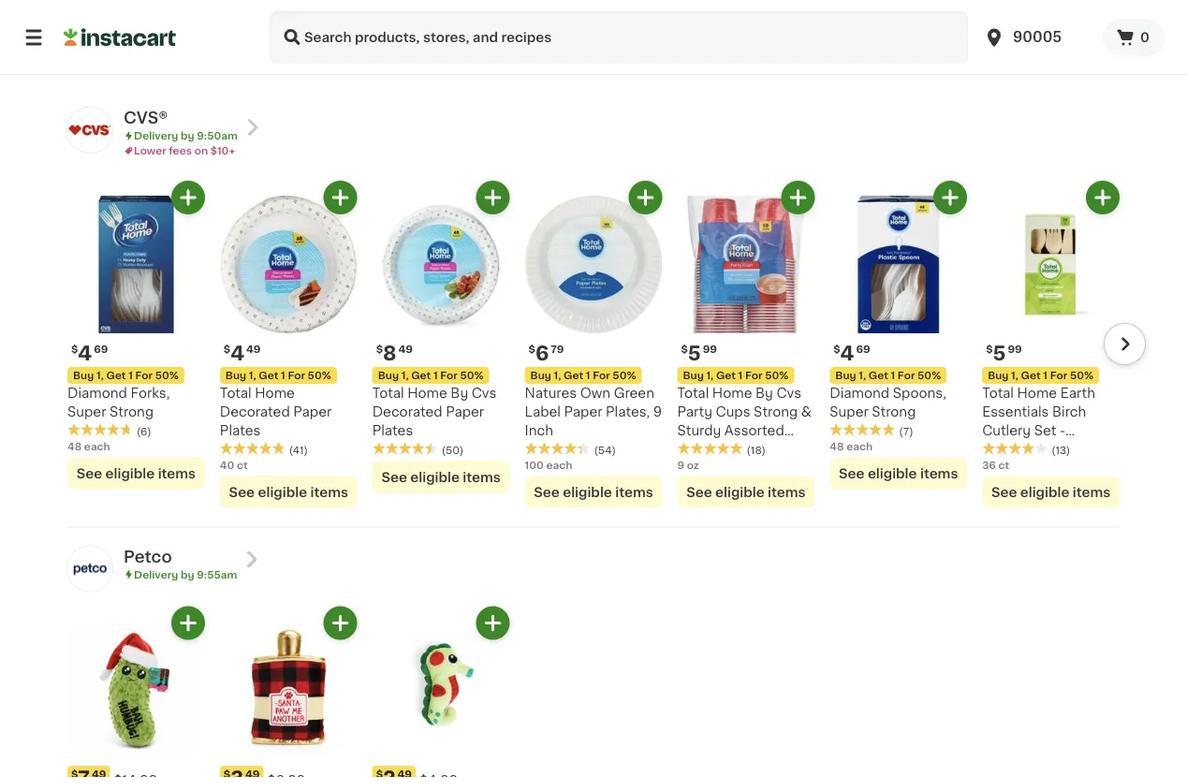Task type: locate. For each thing, give the bounding box(es) containing it.
add image for total home earth essentials birch cutlery set - assorted - 36 count
[[1091, 186, 1115, 209]]

1 $ 4 69 from the left
[[71, 343, 108, 363]]

5 up 'party'
[[688, 343, 701, 363]]

1 horizontal spatial 49
[[398, 344, 413, 354]]

paper down own
[[564, 405, 602, 418]]

see eligible items down (50)
[[381, 470, 501, 483]]

&
[[308, 39, 319, 52], [801, 405, 812, 418]]

assorted inside total home earth essentials birch cutlery set - assorted - 36 count
[[982, 443, 1042, 456]]

assorted inside total home by cvs party cups strong & sturdy assorted colors
[[724, 424, 784, 437]]

2 ct from the left
[[998, 460, 1009, 470]]

buy 1, get 1 for 50% up cups
[[683, 370, 789, 380]]

7 for from the left
[[1050, 370, 1067, 380]]

50% for total home earth essentials birch cutlery set - assorted - 36 count
[[1070, 370, 1094, 380]]

total up essentials
[[982, 387, 1014, 400]]

total inside total home by cvs party cups strong & sturdy assorted colors
[[677, 387, 709, 400]]

1 decorated from the left
[[220, 405, 290, 418]]

2 1, from the left
[[554, 370, 561, 380]]

4 get from the left
[[411, 370, 431, 380]]

$ 5 99
[[681, 343, 717, 363], [986, 343, 1022, 363]]

diamond inside the diamond forks, super strong
[[67, 387, 127, 400]]

strong up (7)
[[872, 405, 916, 418]]

paper up (50)
[[446, 405, 484, 418]]

1
[[128, 370, 133, 380], [586, 370, 590, 380], [281, 370, 285, 380], [433, 370, 438, 380], [738, 370, 743, 380], [891, 370, 895, 380], [1043, 370, 1048, 380]]

decorated
[[220, 405, 290, 418], [372, 405, 442, 418]]

total inside total home earth essentials birch cutlery set - assorted - 36 count
[[982, 387, 1014, 400]]

$
[[71, 344, 78, 354], [529, 344, 535, 354], [224, 344, 230, 354], [376, 344, 383, 354], [681, 344, 688, 354], [833, 344, 840, 354], [986, 344, 993, 354]]

0 horizontal spatial 9
[[653, 405, 662, 418]]

natures
[[525, 387, 577, 400]]

diamond
[[67, 387, 127, 400], [830, 387, 890, 400]]

6 1 from the left
[[891, 370, 895, 380]]

items
[[158, 467, 196, 480], [920, 467, 958, 480], [463, 470, 501, 483], [615, 485, 653, 498], [310, 485, 348, 498], [768, 485, 806, 498], [1073, 485, 1111, 498]]

get for diamond spoons, super strong
[[869, 370, 888, 380]]

total for total home by cvs party cups strong & sturdy assorted colors
[[677, 387, 709, 400]]

strong inside total home by cvs party cups strong & sturdy assorted colors
[[754, 405, 798, 418]]

6 buy from the left
[[835, 370, 856, 380]]

gift
[[322, 39, 348, 52]]

for for total home by cvs party cups strong & sturdy assorted colors
[[745, 370, 763, 380]]

2 plates from the left
[[372, 424, 413, 437]]

0 horizontal spatial diamond
[[67, 387, 127, 400]]

4 buy 1, get 1 for 50% from the left
[[378, 370, 484, 380]]

1 horizontal spatial -
[[1060, 424, 1065, 437]]

2 decorated from the left
[[372, 405, 442, 418]]

1 horizontal spatial $ 4 69
[[833, 343, 870, 363]]

see down the diamond forks, super strong
[[77, 467, 102, 480]]

1 for total home by cvs party cups strong & sturdy assorted colors
[[738, 370, 743, 380]]

$ up total home by cvs decorated paper plates at left
[[376, 344, 383, 354]]

$ 4 49
[[224, 343, 261, 363]]

see for diamond forks, super strong
[[77, 467, 102, 480]]

6 for from the left
[[898, 370, 915, 380]]

delivery
[[134, 131, 178, 141], [134, 569, 178, 579]]

1 4 from the left
[[78, 343, 92, 363]]

1 ct from the left
[[237, 460, 248, 470]]

eligible for natures own green label paper plates, 9 inch
[[563, 485, 612, 498]]

1 horizontal spatial each
[[546, 460, 572, 470]]

$ 5 99 up 'party'
[[681, 343, 717, 363]]

see eligible items button down (50)
[[372, 461, 510, 493]]

cvs inside total home by cvs decorated paper plates
[[472, 387, 497, 400]]

2 1 from the left
[[586, 370, 590, 380]]

5 $ from the left
[[681, 344, 688, 354]]

essentials
[[982, 405, 1049, 418]]

4 total from the left
[[982, 387, 1014, 400]]

assorted up (18) at the right bottom of the page
[[724, 424, 784, 437]]

2 69 from the left
[[856, 344, 870, 354]]

$2.49 original price: $4.99 element
[[372, 766, 510, 777]]

get
[[106, 370, 126, 380], [564, 370, 583, 380], [259, 370, 278, 380], [411, 370, 431, 380], [716, 370, 736, 380], [869, 370, 888, 380], [1021, 370, 1041, 380]]

strong
[[110, 405, 154, 418], [754, 405, 798, 418], [872, 405, 916, 418]]

2 total from the left
[[372, 387, 404, 400]]

0 horizontal spatial 49
[[246, 344, 261, 354]]

49 for 4
[[246, 344, 261, 354]]

each down the diamond forks, super strong
[[84, 441, 110, 451]]

by up (50)
[[451, 387, 468, 400]]

2 $ 4 69 from the left
[[833, 343, 870, 363]]

for up total home by cvs decorated paper plates at left
[[440, 370, 458, 380]]

home for party
[[712, 387, 752, 400]]

home inside total home decorated paper plates
[[255, 387, 295, 400]]

delivery for delivery by 9:50am
[[134, 131, 178, 141]]

home up cups
[[712, 387, 752, 400]]

3 get from the left
[[259, 370, 278, 380]]

1 horizontal spatial super
[[830, 405, 869, 418]]

1 get from the left
[[106, 370, 126, 380]]

sturdy
[[677, 424, 721, 437]]

see eligible items button down '(13)'
[[982, 476, 1120, 508]]

2 horizontal spatial 4
[[840, 343, 854, 363]]

see eligible items button for total home by cvs decorated paper plates
[[372, 461, 510, 493]]

1 horizontal spatial 48
[[830, 441, 844, 451]]

4 1, from the left
[[401, 370, 409, 380]]

100
[[525, 460, 544, 470]]

$ 4 69
[[71, 343, 108, 363], [833, 343, 870, 363]]

items for total home decorated paper plates
[[310, 485, 348, 498]]

plates up 40 ct at the left bottom of the page
[[220, 424, 261, 437]]

99
[[703, 344, 717, 354], [1008, 344, 1022, 354]]

super inside the diamond forks, super strong
[[67, 405, 106, 418]]

1 horizontal spatial diamond
[[830, 387, 890, 400]]

see eligible items button for natures own green label paper plates, 9 inch
[[525, 476, 662, 508]]

get down $ 4 49
[[259, 370, 278, 380]]

2 by from the top
[[181, 569, 194, 579]]

1 strong from the left
[[110, 405, 154, 418]]

1 horizontal spatial strong
[[754, 405, 798, 418]]

7 buy 1, get 1 for 50% from the left
[[988, 370, 1094, 380]]

99 up essentials
[[1008, 344, 1022, 354]]

eligible for total home by cvs party cups strong & sturdy assorted colors
[[715, 485, 765, 498]]

set
[[1034, 424, 1056, 437]]

by inside total home by cvs decorated paper plates
[[451, 387, 468, 400]]

green
[[614, 387, 654, 400]]

add image for total home by cvs party cups strong & sturdy assorted colors
[[786, 186, 810, 209]]

4 1 from the left
[[433, 370, 438, 380]]

7 get from the left
[[1021, 370, 1041, 380]]

eligible
[[105, 467, 155, 480], [868, 467, 917, 480], [410, 470, 460, 483], [563, 485, 612, 498], [258, 485, 307, 498], [715, 485, 765, 498], [1020, 485, 1069, 498]]

1 horizontal spatial add image
[[786, 186, 810, 209]]

7 buy from the left
[[988, 370, 1009, 380]]

1 up forks,
[[128, 370, 133, 380]]

1 paper from the left
[[564, 405, 602, 418]]

49 inside $ 8 49
[[398, 344, 413, 354]]

1, down $ 8 49
[[401, 370, 409, 380]]

2 99 from the left
[[1008, 344, 1022, 354]]

0 horizontal spatial assorted
[[724, 424, 784, 437]]

inch
[[525, 424, 553, 437]]

get for total home decorated paper plates
[[259, 370, 278, 380]]

$ 8 49
[[376, 343, 413, 363]]

2 super from the left
[[830, 405, 869, 418]]

see eligible items down (41)
[[229, 485, 348, 498]]

see for total home earth essentials birch cutlery set - assorted - 36 count
[[991, 485, 1017, 498]]

super
[[67, 405, 106, 418], [830, 405, 869, 418]]

1 horizontal spatial 9
[[677, 460, 684, 470]]

7 1 from the left
[[1043, 370, 1048, 380]]

for up forks,
[[135, 370, 153, 380]]

1 horizontal spatial 48 each
[[830, 441, 873, 451]]

paper up (41)
[[293, 405, 332, 418]]

0 vertical spatial -
[[1060, 424, 1065, 437]]

1 vertical spatial by
[[181, 569, 194, 579]]

eligible down (7)
[[868, 467, 917, 480]]

total up 'party'
[[677, 387, 709, 400]]

1 horizontal spatial assorted
[[982, 443, 1042, 456]]

home
[[255, 387, 295, 400], [407, 387, 447, 400], [712, 387, 752, 400], [1017, 387, 1057, 400]]

home down $ 4 49
[[255, 387, 295, 400]]

48
[[67, 441, 82, 451], [830, 441, 844, 451]]

48 each down diamond spoons, super strong
[[830, 441, 873, 451]]

1 vertical spatial -
[[1045, 443, 1051, 456]]

buy for diamond forks, super strong
[[73, 370, 94, 380]]

$ for total home by cvs party cups strong & sturdy assorted colors
[[681, 344, 688, 354]]

0 horizontal spatial 48
[[67, 441, 82, 451]]

0 vertical spatial delivery
[[134, 131, 178, 141]]

79
[[551, 344, 564, 354]]

eligible down (54)
[[563, 485, 612, 498]]

2 4 from the left
[[230, 343, 244, 363]]

1 up own
[[586, 370, 590, 380]]

1 horizontal spatial 69
[[856, 344, 870, 354]]

for up cups
[[745, 370, 763, 380]]

on
[[194, 146, 208, 156]]

3 4 from the left
[[840, 343, 854, 363]]

school
[[381, 39, 428, 52]]

0 horizontal spatial ct
[[237, 460, 248, 470]]

2 home from the left
[[407, 387, 447, 400]]

strong inside diamond spoons, super strong
[[872, 405, 916, 418]]

see eligible items for natures own green label paper plates, 9 inch
[[534, 485, 653, 498]]

2 50% from the left
[[613, 370, 636, 380]]

plates down $ 8 49
[[372, 424, 413, 437]]

1 by from the top
[[181, 131, 194, 141]]

90005
[[1013, 30, 1062, 44]]

0 horizontal spatial strong
[[110, 405, 154, 418]]

by up (18) at the right bottom of the page
[[756, 387, 773, 400]]

see down 36 ct
[[991, 485, 1017, 498]]

1 48 from the left
[[67, 441, 82, 451]]

2 48 from the left
[[830, 441, 844, 451]]

99 for total home earth essentials birch cutlery set - assorted - 36 count
[[1008, 344, 1022, 354]]

48 each
[[67, 441, 110, 451], [830, 441, 873, 451]]

36 down set
[[1055, 443, 1072, 456]]

2 horizontal spatial paper
[[564, 405, 602, 418]]

home inside total home by cvs decorated paper plates
[[407, 387, 447, 400]]

buy up natures
[[530, 370, 551, 380]]

1 horizontal spatial paper
[[446, 405, 484, 418]]

1 for total home earth essentials birch cutlery set - assorted - 36 count
[[1043, 370, 1048, 380]]

plates,
[[606, 405, 650, 418]]

add image for diamond spoons, super strong
[[939, 186, 962, 209]]

for for total home earth essentials birch cutlery set - assorted - 36 count
[[1050, 370, 1067, 380]]

paper inside total home by cvs decorated paper plates
[[446, 405, 484, 418]]

100 each
[[525, 460, 572, 470]]

for
[[135, 370, 153, 380], [593, 370, 610, 380], [288, 370, 305, 380], [440, 370, 458, 380], [745, 370, 763, 380], [898, 370, 915, 380], [1050, 370, 1067, 380]]

eligible down (6)
[[105, 467, 155, 480]]

see eligible items button for total home earth essentials birch cutlery set - assorted - 36 count
[[982, 476, 1120, 508]]

6 get from the left
[[869, 370, 888, 380]]

6 1, from the left
[[859, 370, 866, 380]]

total down $ 4 49
[[220, 387, 252, 400]]

5 1, from the left
[[706, 370, 714, 380]]

$ inside $ 6 79
[[529, 344, 535, 354]]

1 horizontal spatial ct
[[998, 460, 1009, 470]]

each down diamond spoons, super strong
[[846, 441, 873, 451]]

for for diamond forks, super strong
[[135, 370, 153, 380]]

super inside diamond spoons, super strong
[[830, 405, 869, 418]]

cvs
[[472, 387, 497, 400], [777, 387, 802, 400]]

1, for diamond spoons, super strong
[[859, 370, 866, 380]]

total home by cvs decorated paper plates
[[372, 387, 497, 437]]

3 home from the left
[[712, 387, 752, 400]]

1 99 from the left
[[703, 344, 717, 354]]

1 horizontal spatial 4
[[230, 343, 244, 363]]

buy for total home by cvs party cups strong & sturdy assorted colors
[[683, 370, 704, 380]]

0 horizontal spatial $ 4 69
[[71, 343, 108, 363]]

1 delivery from the top
[[134, 131, 178, 141]]

50% for total home by cvs decorated paper plates
[[460, 370, 484, 380]]

0 horizontal spatial super
[[67, 405, 106, 418]]

1,
[[96, 370, 104, 380], [554, 370, 561, 380], [249, 370, 256, 380], [401, 370, 409, 380], [706, 370, 714, 380], [859, 370, 866, 380], [1011, 370, 1019, 380]]

2 by from the left
[[756, 387, 773, 400]]

0 vertical spatial 9
[[653, 405, 662, 418]]

eligible down (18) at the right bottom of the page
[[715, 485, 765, 498]]

each
[[84, 441, 110, 451], [846, 441, 873, 451], [546, 460, 572, 470]]

49 inside $ 4 49
[[246, 344, 261, 354]]

0 horizontal spatial 36
[[982, 460, 996, 470]]

3 buy 1, get 1 for 50% from the left
[[225, 370, 331, 380]]

0 horizontal spatial cvs
[[472, 387, 497, 400]]

3 for from the left
[[288, 370, 305, 380]]

5 50% from the left
[[765, 370, 789, 380]]

1 horizontal spatial cvs
[[777, 387, 802, 400]]

99 for total home by cvs party cups strong & sturdy assorted colors
[[703, 344, 717, 354]]

see for total home by cvs decorated paper plates
[[381, 470, 407, 483]]

2 strong from the left
[[754, 405, 798, 418]]

1 vertical spatial &
[[801, 405, 812, 418]]

1 by from the left
[[451, 387, 468, 400]]

buy 1, get 1 for 50% up own
[[530, 370, 636, 380]]

1 horizontal spatial &
[[801, 405, 812, 418]]

1 48 each from the left
[[67, 441, 110, 451]]

eligible for diamond forks, super strong
[[105, 467, 155, 480]]

buy 1, get 1 for 50% up the diamond forks, super strong
[[73, 370, 179, 380]]

1 horizontal spatial 99
[[1008, 344, 1022, 354]]

assorted
[[724, 424, 784, 437], [982, 443, 1042, 456]]

see for diamond spoons, super strong
[[839, 467, 865, 480]]

see eligible items button down (41)
[[220, 476, 357, 508]]

add image
[[786, 186, 810, 209], [1091, 186, 1115, 209], [329, 611, 352, 635]]

item carousel region containing 4
[[41, 181, 1146, 519]]

0 horizontal spatial $ 5 99
[[681, 343, 717, 363]]

5
[[688, 343, 701, 363], [993, 343, 1006, 363]]

add image for diamond forks, super strong
[[176, 186, 200, 209]]

0 button
[[1103, 19, 1165, 56]]

see down total home by cvs decorated paper plates at left
[[381, 470, 407, 483]]

69 up diamond spoons, super strong
[[856, 344, 870, 354]]

1 horizontal spatial decorated
[[372, 405, 442, 418]]

0 horizontal spatial by
[[451, 387, 468, 400]]

$ inside $ 8 49
[[376, 344, 383, 354]]

0 vertical spatial by
[[181, 131, 194, 141]]

total for total home decorated paper plates
[[220, 387, 252, 400]]

home inside total home earth essentials birch cutlery set - assorted - 36 count
[[1017, 387, 1057, 400]]

-
[[1060, 424, 1065, 437], [1045, 443, 1051, 456]]

2 item carousel region from the top
[[41, 606, 1120, 777]]

buy 1, get 1 for 50% up total home decorated paper plates
[[225, 370, 331, 380]]

2 cvs from the left
[[777, 387, 802, 400]]

$10+
[[210, 146, 235, 156]]

2 48 each from the left
[[830, 441, 873, 451]]

1, for total home decorated paper plates
[[249, 370, 256, 380]]

see eligible items down (54)
[[534, 485, 653, 498]]

3 50% from the left
[[308, 370, 331, 380]]

5 1 from the left
[[738, 370, 743, 380]]

product group
[[67, 181, 205, 489], [220, 181, 357, 508], [372, 181, 510, 493], [525, 181, 662, 508], [677, 181, 815, 508], [830, 181, 967, 489], [982, 181, 1120, 508], [67, 606, 205, 777], [220, 606, 357, 777], [372, 606, 510, 777]]

2 horizontal spatial add image
[[1091, 186, 1115, 209]]

1 plates from the left
[[220, 424, 261, 437]]

1 $ 5 99 from the left
[[681, 343, 717, 363]]

ct down cutlery
[[998, 460, 1009, 470]]

2 90005 button from the left
[[983, 11, 1095, 64]]

48 each down the diamond forks, super strong
[[67, 441, 110, 451]]

1 horizontal spatial by
[[756, 387, 773, 400]]

0 horizontal spatial 4
[[78, 343, 92, 363]]

1 horizontal spatial 5
[[993, 343, 1006, 363]]

4 $ from the left
[[376, 344, 383, 354]]

1 for total home decorated paper plates
[[281, 370, 285, 380]]

each right 100
[[546, 460, 572, 470]]

2 paper from the left
[[293, 405, 332, 418]]

by
[[181, 131, 194, 141], [181, 569, 194, 579]]

see eligible items button down (7)
[[830, 457, 967, 489]]

7 1, from the left
[[1011, 370, 1019, 380]]

9 oz
[[677, 460, 699, 470]]

2 $ 5 99 from the left
[[986, 343, 1022, 363]]

1 super from the left
[[67, 405, 106, 418]]

1 up total home by cvs decorated paper plates at left
[[433, 370, 438, 380]]

buy for diamond spoons, super strong
[[835, 370, 856, 380]]

1 1, from the left
[[96, 370, 104, 380]]

1 horizontal spatial plates
[[372, 424, 413, 437]]

eligible down (50)
[[410, 470, 460, 483]]

0 horizontal spatial plates
[[220, 424, 261, 437]]

7 $ from the left
[[986, 344, 993, 354]]

see eligible items button down (18) at the right bottom of the page
[[677, 476, 815, 508]]

1 buy 1, get 1 for 50% from the left
[[73, 370, 179, 380]]

4 for from the left
[[440, 370, 458, 380]]

buy down $ 4 49
[[225, 370, 246, 380]]

total home by cvs party cups strong & sturdy assorted colors
[[677, 387, 812, 456]]

get up diamond spoons, super strong
[[869, 370, 888, 380]]

$ 4 69 for diamond forks, super strong
[[71, 343, 108, 363]]

49 for 8
[[398, 344, 413, 354]]

see eligible items
[[77, 467, 196, 480], [839, 467, 958, 480], [381, 470, 501, 483], [534, 485, 653, 498], [229, 485, 348, 498], [686, 485, 806, 498], [991, 485, 1111, 498]]

buy up 'party'
[[683, 370, 704, 380]]

buy up essentials
[[988, 370, 1009, 380]]

1 vertical spatial 36
[[982, 460, 996, 470]]

0 horizontal spatial paper
[[293, 405, 332, 418]]

1 69 from the left
[[94, 344, 108, 354]]

0 horizontal spatial 69
[[94, 344, 108, 354]]

0 vertical spatial assorted
[[724, 424, 784, 437]]

delivery down the petco
[[134, 569, 178, 579]]

50% up total home by cvs decorated paper plates at left
[[460, 370, 484, 380]]

2 49 from the left
[[398, 344, 413, 354]]

0 vertical spatial 36
[[1055, 443, 1072, 456]]

super for diamond spoons, super strong
[[830, 405, 869, 418]]

each for diamond forks, super strong
[[84, 441, 110, 451]]

$ 4 69 up diamond spoons, super strong
[[833, 343, 870, 363]]

items for diamond spoons, super strong
[[920, 467, 958, 480]]

strong inside the diamond forks, super strong
[[110, 405, 154, 418]]

birch
[[1052, 405, 1086, 418]]

2 horizontal spatial strong
[[872, 405, 916, 418]]

1 50% from the left
[[155, 370, 179, 380]]

$ left 79
[[529, 344, 535, 354]]

item carousel region
[[41, 181, 1146, 519], [41, 606, 1120, 777]]

3 paper from the left
[[446, 405, 484, 418]]

see eligible items for total home by cvs decorated paper plates
[[381, 470, 501, 483]]

$ up the diamond forks, super strong
[[71, 344, 78, 354]]

ct right 40
[[237, 460, 248, 470]]

2 horizontal spatial each
[[846, 441, 873, 451]]

home for plates
[[255, 387, 295, 400]]

$ up diamond spoons, super strong
[[833, 344, 840, 354]]

1 horizontal spatial $ 5 99
[[986, 343, 1022, 363]]

2 $ from the left
[[529, 344, 535, 354]]

for for total home decorated paper plates
[[288, 370, 305, 380]]

1 horizontal spatial 36
[[1055, 443, 1072, 456]]

3 total from the left
[[677, 387, 709, 400]]

items for natures own green label paper plates, 9 inch
[[615, 485, 653, 498]]

buy for total home decorated paper plates
[[225, 370, 246, 380]]

3 buy from the left
[[225, 370, 246, 380]]

alcohol link
[[122, 35, 199, 57]]

items for total home by cvs party cups strong & sturdy assorted colors
[[768, 485, 806, 498]]

plates inside total home by cvs decorated paper plates
[[372, 424, 413, 437]]

see eligible items button for total home decorated paper plates
[[220, 476, 357, 508]]

9
[[653, 405, 662, 418], [677, 460, 684, 470]]

1 diamond from the left
[[67, 387, 127, 400]]

see eligible items button down (54)
[[525, 476, 662, 508]]

buy 1, get 1 for 50%
[[73, 370, 179, 380], [530, 370, 636, 380], [225, 370, 331, 380], [378, 370, 484, 380], [683, 370, 789, 380], [835, 370, 941, 380], [988, 370, 1094, 380]]

own
[[580, 387, 610, 400]]

1, down $ 4 49
[[249, 370, 256, 380]]

diamond for diamond forks, super strong
[[67, 387, 127, 400]]

by inside total home by cvs party cups strong & sturdy assorted colors
[[756, 387, 773, 400]]

delivery by 9:50am
[[134, 131, 238, 141]]

0 horizontal spatial decorated
[[220, 405, 290, 418]]

1 home from the left
[[255, 387, 295, 400]]

see eligible items for total home earth essentials birch cutlery set - assorted - 36 count
[[991, 485, 1111, 498]]

4 buy from the left
[[378, 370, 399, 380]]

buy for natures own green label paper plates, 9 inch
[[530, 370, 551, 380]]

1 49 from the left
[[246, 344, 261, 354]]

ct
[[237, 460, 248, 470], [998, 460, 1009, 470]]

home inside total home by cvs party cups strong & sturdy assorted colors
[[712, 387, 752, 400]]

buy 1, get 1 for 50% for diamond spoons, super strong
[[835, 370, 941, 380]]

0 vertical spatial item carousel region
[[41, 181, 1146, 519]]

5 for total home by cvs party cups strong & sturdy assorted colors
[[688, 343, 701, 363]]

1 vertical spatial delivery
[[134, 569, 178, 579]]

see
[[77, 467, 102, 480], [839, 467, 865, 480], [381, 470, 407, 483], [534, 485, 560, 498], [229, 485, 255, 498], [686, 485, 712, 498], [991, 485, 1017, 498]]

home up essentials
[[1017, 387, 1057, 400]]

4 up the diamond forks, super strong
[[78, 343, 92, 363]]

for for total home by cvs decorated paper plates
[[440, 370, 458, 380]]

$ 5 99 for total home by cvs party cups strong & sturdy assorted colors
[[681, 343, 717, 363]]

36 down cutlery
[[982, 460, 996, 470]]

0 horizontal spatial &
[[308, 39, 319, 52]]

lower
[[134, 146, 166, 156]]

50% up 'earth'
[[1070, 370, 1094, 380]]

5 buy 1, get 1 for 50% from the left
[[683, 370, 789, 380]]

total inside total home by cvs decorated paper plates
[[372, 387, 404, 400]]

None search field
[[270, 11, 968, 64]]

$ 6 79
[[529, 343, 564, 363]]

see eligible items down (7)
[[839, 467, 958, 480]]

1 for from the left
[[135, 370, 153, 380]]

add image
[[176, 186, 200, 209], [329, 186, 352, 209], [481, 186, 505, 209], [634, 186, 657, 209], [939, 186, 962, 209], [176, 611, 200, 635], [481, 611, 505, 635]]

strong for diamond spoons, super strong
[[872, 405, 916, 418]]

total inside total home decorated paper plates
[[220, 387, 252, 400]]

6 $ from the left
[[833, 344, 840, 354]]

50% up green
[[613, 370, 636, 380]]

1 item carousel region from the top
[[41, 181, 1146, 519]]

forks,
[[131, 387, 170, 400]]

48 down diamond spoons, super strong
[[830, 441, 844, 451]]

for up 'earth'
[[1050, 370, 1067, 380]]

buy up diamond spoons, super strong
[[835, 370, 856, 380]]

1 up diamond spoons, super strong
[[891, 370, 895, 380]]

2 5 from the left
[[993, 343, 1006, 363]]

1 total from the left
[[220, 387, 252, 400]]

1 $ from the left
[[71, 344, 78, 354]]

9:50am
[[197, 131, 238, 141]]

1, for total home by cvs party cups strong & sturdy assorted colors
[[706, 370, 714, 380]]

see eligible items for diamond forks, super strong
[[77, 467, 196, 480]]

for for natures own green label paper plates, 9 inch
[[593, 370, 610, 380]]

6 50% from the left
[[918, 370, 941, 380]]

69 up the diamond forks, super strong
[[94, 344, 108, 354]]

5 for from the left
[[745, 370, 763, 380]]

$ inside $ 4 49
[[224, 344, 230, 354]]

1 vertical spatial assorted
[[982, 443, 1042, 456]]

99 up 'party'
[[703, 344, 717, 354]]

home for birch
[[1017, 387, 1057, 400]]

3 $ from the left
[[224, 344, 230, 354]]

(54)
[[594, 445, 616, 455]]

for up the spoons,
[[898, 370, 915, 380]]

$ for total home earth essentials birch cutlery set - assorted - 36 count
[[986, 344, 993, 354]]

50% up total home decorated paper plates
[[308, 370, 331, 380]]

plates
[[220, 424, 261, 437], [372, 424, 413, 437]]

1 vertical spatial item carousel region
[[41, 606, 1120, 777]]

90005 button
[[976, 11, 1103, 64], [983, 11, 1095, 64]]

0 horizontal spatial 48 each
[[67, 441, 110, 451]]

diamond for diamond spoons, super strong
[[830, 387, 890, 400]]

for up own
[[593, 370, 610, 380]]

1 cvs from the left
[[472, 387, 497, 400]]

0 horizontal spatial 99
[[703, 344, 717, 354]]

& right cups
[[801, 405, 812, 418]]

2 buy 1, get 1 for 50% from the left
[[530, 370, 636, 380]]

4 home from the left
[[1017, 387, 1057, 400]]

& left gift
[[308, 39, 319, 52]]

diamond left forks,
[[67, 387, 127, 400]]

50%
[[155, 370, 179, 380], [613, 370, 636, 380], [308, 370, 331, 380], [460, 370, 484, 380], [765, 370, 789, 380], [918, 370, 941, 380], [1070, 370, 1094, 380]]

for for diamond spoons, super strong
[[898, 370, 915, 380]]

49 right "8"
[[398, 344, 413, 354]]

★★★★★
[[67, 423, 133, 436], [67, 423, 133, 436], [830, 423, 895, 436], [830, 423, 895, 436], [525, 442, 590, 455], [525, 442, 590, 455], [220, 442, 285, 455], [220, 442, 285, 455], [372, 442, 438, 455], [372, 442, 438, 455], [677, 442, 743, 455], [677, 442, 743, 455], [982, 442, 1048, 455], [982, 442, 1048, 455]]

49
[[246, 344, 261, 354], [398, 344, 413, 354]]

cvs inside total home by cvs party cups strong & sturdy assorted colors
[[777, 387, 802, 400]]

get up cups
[[716, 370, 736, 380]]

home down $ 8 49
[[407, 387, 447, 400]]

item carousel region for cvs®
[[41, 181, 1146, 519]]

$ 5 99 up essentials
[[986, 343, 1022, 363]]

0 horizontal spatial each
[[84, 441, 110, 451]]

4 for diamond spoons, super strong
[[840, 343, 854, 363]]

total down "8"
[[372, 387, 404, 400]]

1 buy from the left
[[73, 370, 94, 380]]

1, up 'party'
[[706, 370, 714, 380]]

for up total home decorated paper plates
[[288, 370, 305, 380]]

0 horizontal spatial 5
[[688, 343, 701, 363]]

buy 1, get 1 for 50% for natures own green label paper plates, 9 inch
[[530, 370, 636, 380]]

get up the diamond forks, super strong
[[106, 370, 126, 380]]

diamond inside diamond spoons, super strong
[[830, 387, 890, 400]]

1, up diamond spoons, super strong
[[859, 370, 866, 380]]

decorated up 40 ct at the left bottom of the page
[[220, 405, 290, 418]]

50% for total home decorated paper plates
[[308, 370, 331, 380]]

items for diamond forks, super strong
[[158, 467, 196, 480]]

6 buy 1, get 1 for 50% from the left
[[835, 370, 941, 380]]

buy 1, get 1 for 50% up total home by cvs decorated paper plates at left
[[378, 370, 484, 380]]

decorated up (50)
[[372, 405, 442, 418]]

2 for from the left
[[593, 370, 610, 380]]

50% up total home by cvs party cups strong & sturdy assorted colors
[[765, 370, 789, 380]]

assorted down cutlery
[[982, 443, 1042, 456]]

4
[[78, 343, 92, 363], [230, 343, 244, 363], [840, 343, 854, 363]]

3 strong from the left
[[872, 405, 916, 418]]

all link
[[71, 35, 114, 57]]

36
[[1055, 443, 1072, 456], [982, 460, 996, 470]]

2 buy from the left
[[530, 370, 551, 380]]



Task type: vqa. For each thing, say whether or not it's contained in the screenshot.


Task type: describe. For each thing, give the bounding box(es) containing it.
$ 4 69 for diamond spoons, super strong
[[833, 343, 870, 363]]

eligible for total home earth essentials birch cutlery set - assorted - 36 count
[[1020, 485, 1069, 498]]

ct for 4
[[237, 460, 248, 470]]

buy 1, get 1 for 50% for total home earth essentials birch cutlery set - assorted - 36 count
[[988, 370, 1094, 380]]

petco
[[124, 548, 172, 564]]

48 each for diamond forks, super strong
[[67, 441, 110, 451]]

36 ct
[[982, 460, 1009, 470]]

$7.49 original price: $14.99 element
[[67, 766, 205, 777]]

school supplies link
[[368, 35, 503, 57]]

6
[[535, 343, 549, 363]]

$3.49 original price: $6.99 element
[[220, 766, 357, 777]]

get for total home by cvs party cups strong & sturdy assorted colors
[[716, 370, 736, 380]]

buy for total home earth essentials birch cutlery set - assorted - 36 count
[[988, 370, 1009, 380]]

petco image
[[67, 546, 112, 591]]

home for decorated
[[407, 387, 447, 400]]

fees
[[169, 146, 192, 156]]

(6)
[[137, 426, 151, 436]]

by for 9:50am
[[181, 131, 194, 141]]

decorated inside total home decorated paper plates
[[220, 405, 290, 418]]

$ for diamond spoons, super strong
[[833, 344, 840, 354]]

Search field
[[270, 11, 968, 64]]

supplies
[[431, 39, 490, 52]]

4 for diamond forks, super strong
[[78, 343, 92, 363]]

1 for total home by cvs decorated paper plates
[[433, 370, 438, 380]]

diamond spoons, super strong
[[830, 387, 946, 418]]

earth
[[1060, 387, 1095, 400]]

5 for total home earth essentials birch cutlery set - assorted - 36 count
[[993, 343, 1006, 363]]

count
[[1075, 443, 1116, 456]]

get for natures own green label paper plates, 9 inch
[[564, 370, 583, 380]]

oz
[[687, 460, 699, 470]]

see eligible items button for diamond forks, super strong
[[67, 457, 205, 489]]

50% for total home by cvs party cups strong & sturdy assorted colors
[[765, 370, 789, 380]]

(50)
[[442, 445, 463, 455]]

9 inside the natures own green label paper plates, 9 inch
[[653, 405, 662, 418]]

8
[[383, 343, 397, 363]]

delivery by 9:55am
[[134, 569, 237, 579]]

eligible for total home by cvs decorated paper plates
[[410, 470, 460, 483]]

see for natures own green label paper plates, 9 inch
[[534, 485, 560, 498]]

each for natures own green label paper plates, 9 inch
[[546, 460, 572, 470]]

36 inside total home earth essentials birch cutlery set - assorted - 36 count
[[1055, 443, 1072, 456]]

by for 5
[[756, 387, 773, 400]]

colors
[[677, 443, 720, 456]]

$ for natures own green label paper plates, 9 inch
[[529, 344, 535, 354]]

cups
[[716, 405, 750, 418]]

party
[[677, 405, 712, 418]]

total home earth essentials birch cutlery set - assorted - 36 count
[[982, 387, 1116, 456]]

super for diamond forks, super strong
[[67, 405, 106, 418]]

48 for diamond spoons, super strong
[[830, 441, 844, 451]]

plates inside total home decorated paper plates
[[220, 424, 261, 437]]

$ for diamond forks, super strong
[[71, 344, 78, 354]]

cvs® image
[[67, 108, 112, 153]]

items for total home earth essentials birch cutlery set - assorted - 36 count
[[1073, 485, 1111, 498]]

1, for diamond forks, super strong
[[96, 370, 104, 380]]

label
[[525, 405, 561, 418]]

1 90005 button from the left
[[976, 11, 1103, 64]]

40
[[220, 460, 234, 470]]

total for total home earth essentials birch cutlery set - assorted - 36 count
[[982, 387, 1014, 400]]

get for diamond forks, super strong
[[106, 370, 126, 380]]

40 ct
[[220, 460, 248, 470]]

(41)
[[289, 445, 308, 455]]

cvs®
[[124, 110, 168, 126]]

all
[[84, 39, 101, 52]]

product group containing 8
[[372, 181, 510, 493]]

(13)
[[1051, 445, 1070, 455]]

party,
[[264, 39, 304, 52]]

69 for forks,
[[94, 344, 108, 354]]

ct for 5
[[998, 460, 1009, 470]]

paper inside total home decorated paper plates
[[293, 405, 332, 418]]

1 vertical spatial 9
[[677, 460, 684, 470]]

floral, party, & gift
[[220, 39, 348, 52]]

by for 9:55am
[[181, 569, 194, 579]]

50% for diamond forks, super strong
[[155, 370, 179, 380]]

buy 1, get 1 for 50% for total home by cvs decorated paper plates
[[378, 370, 484, 380]]

1, for total home by cvs decorated paper plates
[[401, 370, 409, 380]]

see eligible items button for diamond spoons, super strong
[[830, 457, 967, 489]]

1 for diamond forks, super strong
[[128, 370, 133, 380]]

lower fees on $10+
[[134, 146, 235, 156]]

spoons,
[[893, 387, 946, 400]]

1 for diamond spoons, super strong
[[891, 370, 895, 380]]

add image for total home decorated paper plates
[[329, 186, 352, 209]]

0 vertical spatial &
[[308, 39, 319, 52]]

0 horizontal spatial add image
[[329, 611, 352, 635]]

(7)
[[899, 426, 913, 436]]

instacart logo image
[[64, 26, 176, 49]]

eligible for diamond spoons, super strong
[[868, 467, 917, 480]]

floral, party, & gift link
[[207, 35, 361, 57]]

get for total home by cvs decorated paper plates
[[411, 370, 431, 380]]

buy 1, get 1 for 50% for total home by cvs party cups strong & sturdy assorted colors
[[683, 370, 789, 380]]

paper inside the natures own green label paper plates, 9 inch
[[564, 405, 602, 418]]

add image for total home by cvs decorated paper plates
[[481, 186, 505, 209]]

(18)
[[747, 445, 766, 455]]

9:55am
[[197, 569, 237, 579]]

cutlery
[[982, 424, 1031, 437]]

strong for diamond forks, super strong
[[110, 405, 154, 418]]

total home decorated paper plates
[[220, 387, 332, 437]]

natures own green label paper plates, 9 inch
[[525, 387, 662, 437]]

floral,
[[220, 39, 261, 52]]

see eligible items for total home decorated paper plates
[[229, 485, 348, 498]]

alcohol
[[135, 39, 186, 52]]

1, for total home earth essentials birch cutlery set - assorted - 36 count
[[1011, 370, 1019, 380]]

1 for natures own green label paper plates, 9 inch
[[586, 370, 590, 380]]

see eligible items button for total home by cvs party cups strong & sturdy assorted colors
[[677, 476, 815, 508]]

50% for natures own green label paper plates, 9 inch
[[613, 370, 636, 380]]

get for total home earth essentials birch cutlery set - assorted - 36 count
[[1021, 370, 1041, 380]]

delivery for delivery by 9:55am
[[134, 569, 178, 579]]

0 horizontal spatial -
[[1045, 443, 1051, 456]]

item carousel region for petco
[[41, 606, 1120, 777]]

$ for total home by cvs decorated paper plates
[[376, 344, 383, 354]]

0
[[1140, 31, 1150, 44]]

& inside total home by cvs party cups strong & sturdy assorted colors
[[801, 405, 812, 418]]

school supplies
[[381, 39, 490, 52]]

50% for diamond spoons, super strong
[[918, 370, 941, 380]]

see for total home by cvs party cups strong & sturdy assorted colors
[[686, 485, 712, 498]]

each for diamond spoons, super strong
[[846, 441, 873, 451]]

total for total home by cvs decorated paper plates
[[372, 387, 404, 400]]

see for total home decorated paper plates
[[229, 485, 255, 498]]

diamond forks, super strong
[[67, 387, 170, 418]]

buy 1, get 1 for 50% for total home decorated paper plates
[[225, 370, 331, 380]]

buy for total home by cvs decorated paper plates
[[378, 370, 399, 380]]

$ for total home decorated paper plates
[[224, 344, 230, 354]]

product group containing 6
[[525, 181, 662, 508]]

4 for total home decorated paper plates
[[230, 343, 244, 363]]

decorated inside total home by cvs decorated paper plates
[[372, 405, 442, 418]]

48 for diamond forks, super strong
[[67, 441, 82, 451]]



